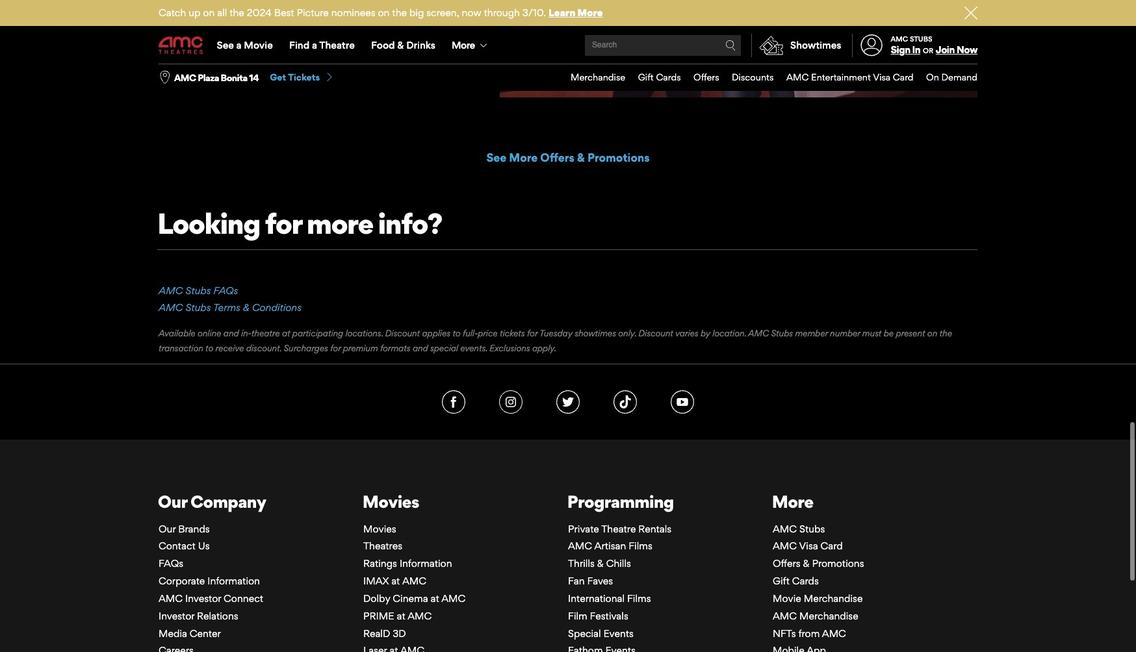 Task type: describe. For each thing, give the bounding box(es) containing it.
amc stubs link
[[773, 523, 825, 535]]

faqs link
[[159, 558, 183, 570]]

transaction
[[159, 343, 203, 353]]

0 horizontal spatial the
[[230, 7, 244, 19]]

footer containing our company
[[0, 364, 1136, 653]]

showtimes image
[[752, 34, 791, 57]]

imax
[[363, 575, 389, 588]]

contact us link
[[159, 540, 210, 553]]

1 horizontal spatial on
[[378, 7, 390, 19]]

senior pricing image
[[500, 0, 978, 97]]

1 horizontal spatial gift cards link
[[773, 575, 819, 588]]

amc plaza bonita 14 button
[[174, 71, 259, 84]]

stubs for amc stubs amc visa card offers & promotions gift cards movie merchandise amc merchandise nfts from amc
[[800, 523, 825, 535]]

dolby cinema at amc link
[[363, 593, 466, 605]]

cinema
[[393, 593, 428, 605]]

more inside button
[[452, 39, 475, 51]]

see a movie link
[[209, 27, 281, 64]]

our company
[[158, 491, 266, 512]]

theatres
[[363, 540, 402, 553]]

card inside amc entertainment visa card link
[[893, 72, 914, 83]]

locations.
[[346, 328, 383, 339]]

0 vertical spatial promotions
[[588, 151, 650, 164]]

our brands link
[[159, 523, 210, 535]]

sign in button
[[891, 44, 921, 56]]

food & drinks
[[371, 39, 435, 51]]

on demand
[[926, 72, 978, 83]]

international
[[568, 593, 625, 605]]

movie inside amc stubs amc visa card offers & promotions gift cards movie merchandise amc merchandise nfts from amc
[[773, 593, 801, 605]]

0 horizontal spatial and
[[223, 328, 239, 339]]

cards inside menu
[[656, 72, 681, 83]]

join
[[936, 44, 955, 56]]

big
[[409, 7, 424, 19]]

1 vertical spatial offers
[[540, 151, 575, 164]]

international films link
[[568, 593, 651, 605]]

amc entertainment visa card
[[787, 72, 914, 83]]

information inside movies theatres ratings information imax at amc dolby cinema at amc prime at amc reald 3d
[[400, 558, 452, 570]]

amc stubs faqs link
[[159, 285, 238, 297]]

only.
[[618, 328, 636, 339]]

media
[[159, 628, 187, 640]]

14
[[249, 72, 259, 83]]

participating
[[292, 328, 343, 339]]

0 vertical spatial theatre
[[319, 39, 355, 51]]

get tickets
[[270, 72, 320, 83]]

center
[[190, 628, 221, 640]]

ratings information link
[[363, 558, 452, 570]]

thrills
[[568, 558, 595, 570]]

programming
[[567, 491, 674, 512]]

info?
[[378, 206, 442, 241]]

nominees
[[331, 7, 375, 19]]

1 vertical spatial merchandise
[[804, 593, 863, 605]]

the inside the available online and in-theatre at participating locations. discount applies to full-price tickets for tuesday showtimes only. discount varies by location. amc stubs member number must be present on the transaction to receive discount. surcharges for premium formats and special events. exclusions apply.
[[940, 328, 952, 339]]

theatres link
[[363, 540, 402, 553]]

location.
[[713, 328, 746, 339]]

& inside private theatre rentals amc artisan films thrills & chills fan faves international films film festivals special events
[[597, 558, 604, 570]]

up
[[189, 7, 201, 19]]

amc inside amc plaza bonita 14 button
[[174, 72, 196, 83]]

private theatre rentals link
[[568, 523, 672, 535]]

movies theatres ratings information imax at amc dolby cinema at amc prime at amc reald 3d
[[363, 523, 466, 640]]

on demand link
[[914, 64, 978, 91]]

on
[[926, 72, 939, 83]]

amc merchandise link
[[773, 610, 859, 623]]

more button
[[444, 27, 498, 64]]

find a theatre link
[[281, 27, 363, 64]]

faqs inside our brands contact us faqs corporate information amc investor connect investor relations media center
[[159, 558, 183, 570]]

offers & promotions link
[[773, 558, 864, 570]]

get tickets link
[[270, 72, 334, 84]]

cookie consent banner dialog
[[0, 618, 1136, 653]]

discount.
[[246, 343, 282, 353]]

nfts
[[773, 628, 796, 640]]

more
[[307, 206, 373, 241]]

picture
[[297, 7, 329, 19]]

discounts link
[[719, 64, 774, 91]]

information inside our brands contact us faqs corporate information amc investor connect investor relations media center
[[208, 575, 260, 588]]

available online and in-theatre at participating locations. discount applies to full-price tickets for tuesday showtimes only. discount varies by location. amc stubs member number must be present on the transaction to receive discount. surcharges for premium formats and special events. exclusions apply.
[[159, 328, 952, 353]]

3d
[[393, 628, 406, 640]]

private
[[568, 523, 599, 535]]

showtimes
[[575, 328, 616, 339]]

user profile image
[[853, 35, 890, 56]]

3/10.
[[523, 7, 546, 19]]

amc investor connect link
[[159, 593, 263, 605]]

premium
[[343, 343, 378, 353]]

amc instagram image
[[499, 390, 523, 414]]

1 vertical spatial films
[[627, 593, 651, 605]]

discounts
[[732, 72, 774, 83]]

gift inside menu
[[638, 72, 654, 83]]

our for our company
[[158, 491, 187, 512]]

screen,
[[427, 7, 459, 19]]

terms
[[213, 302, 240, 314]]

sign
[[891, 44, 910, 56]]

amc stubs amc visa card offers & promotions gift cards movie merchandise amc merchandise nfts from amc
[[773, 523, 864, 640]]

nfts from amc link
[[773, 628, 846, 640]]

dolby
[[363, 593, 390, 605]]

learn
[[549, 7, 576, 19]]

1 discount from the left
[[385, 328, 420, 339]]

catch
[[159, 7, 186, 19]]

movie inside menu
[[244, 39, 273, 51]]

theatre
[[251, 328, 280, 339]]

fan faves link
[[568, 575, 613, 588]]

or
[[923, 46, 934, 55]]

through
[[484, 7, 520, 19]]

at right the imax
[[391, 575, 400, 588]]

brands
[[178, 523, 210, 535]]

amc inside the available online and in-theatre at participating locations. discount applies to full-price tickets for tuesday showtimes only. discount varies by location. amc stubs member number must be present on the transaction to receive discount. surcharges for premium formats and special events. exclusions apply.
[[748, 328, 769, 339]]

entertainment
[[811, 72, 871, 83]]

0 vertical spatial films
[[629, 540, 653, 553]]

see more offers & promotions link
[[486, 151, 650, 164]]

demand
[[942, 72, 978, 83]]

visa inside amc stubs amc visa card offers & promotions gift cards movie merchandise amc merchandise nfts from amc
[[799, 540, 818, 553]]

cards inside amc stubs amc visa card offers & promotions gift cards movie merchandise amc merchandise nfts from amc
[[792, 575, 819, 588]]

tuesday
[[540, 328, 573, 339]]

amc tiktok image
[[614, 390, 637, 414]]

find
[[289, 39, 310, 51]]

offers link
[[681, 64, 719, 91]]

amc inside private theatre rentals amc artisan films thrills & chills fan faves international films film festivals special events
[[568, 540, 592, 553]]

gift inside amc stubs amc visa card offers & promotions gift cards movie merchandise amc merchandise nfts from amc
[[773, 575, 790, 588]]

faqs inside amc stubs faqs amc stubs terms & conditions
[[213, 285, 238, 297]]

promotions inside amc stubs amc visa card offers & promotions gift cards movie merchandise amc merchandise nfts from amc
[[812, 558, 864, 570]]

receive
[[216, 343, 244, 353]]

number
[[830, 328, 860, 339]]

see for see a movie
[[217, 39, 234, 51]]



Task type: vqa. For each thing, say whether or not it's contained in the screenshot.
fourth "menu item" from left
no



Task type: locate. For each thing, give the bounding box(es) containing it.
1 horizontal spatial see
[[486, 151, 507, 164]]

be
[[884, 328, 894, 339]]

amc artisan films link
[[568, 540, 653, 553]]

exclusions
[[490, 343, 530, 353]]

visa down user profile image
[[873, 72, 891, 83]]

0 vertical spatial visa
[[873, 72, 891, 83]]

cards down search the amc website text box
[[656, 72, 681, 83]]

2024
[[247, 7, 272, 19]]

gift down search the amc website text box
[[638, 72, 654, 83]]

0 vertical spatial for
[[265, 206, 302, 241]]

reald
[[363, 628, 390, 640]]

bonita
[[221, 72, 247, 83]]

drinks
[[406, 39, 435, 51]]

2 discount from the left
[[638, 328, 673, 339]]

investor relations link
[[159, 610, 238, 623]]

movies up movies link
[[363, 491, 419, 512]]

stubs inside the available online and in-theatre at participating locations. discount applies to full-price tickets for tuesday showtimes only. discount varies by location. amc stubs member number must be present on the transaction to receive discount. surcharges for premium formats and special events. exclusions apply.
[[771, 328, 793, 339]]

at right theatre on the left bottom of page
[[282, 328, 290, 339]]

1 vertical spatial visa
[[799, 540, 818, 553]]

0 vertical spatial faqs
[[213, 285, 238, 297]]

1 horizontal spatial to
[[453, 328, 461, 339]]

1 horizontal spatial theatre
[[601, 523, 636, 535]]

0 horizontal spatial theatre
[[319, 39, 355, 51]]

for left 'more' in the top of the page
[[265, 206, 302, 241]]

1 vertical spatial gift cards link
[[773, 575, 819, 588]]

available
[[159, 328, 195, 339]]

1 vertical spatial movies
[[363, 523, 396, 535]]

stubs up "in"
[[910, 34, 933, 43]]

best
[[274, 7, 294, 19]]

from
[[799, 628, 820, 640]]

and up receive
[[223, 328, 239, 339]]

and down applies
[[413, 343, 428, 353]]

1 horizontal spatial and
[[413, 343, 428, 353]]

see more offers & promotions
[[486, 151, 650, 164]]

private theatre rentals amc artisan films thrills & chills fan faves international films film festivals special events
[[568, 523, 672, 640]]

looking
[[157, 206, 260, 241]]

see for see more offers & promotions
[[486, 151, 507, 164]]

information up connect
[[208, 575, 260, 588]]

stubs left member
[[771, 328, 793, 339]]

a right find
[[312, 39, 317, 51]]

2 horizontal spatial the
[[940, 328, 952, 339]]

now
[[957, 44, 978, 56]]

0 vertical spatial card
[[893, 72, 914, 83]]

1 vertical spatial promotions
[[812, 558, 864, 570]]

0 horizontal spatial see
[[217, 39, 234, 51]]

0 vertical spatial investor
[[185, 593, 221, 605]]

1 vertical spatial investor
[[159, 610, 195, 623]]

0 vertical spatial movies
[[363, 491, 419, 512]]

amc stubs faqs amc stubs terms & conditions
[[159, 285, 302, 314]]

0 vertical spatial menu
[[159, 27, 978, 64]]

1 horizontal spatial a
[[312, 39, 317, 51]]

amc logo image
[[159, 37, 204, 54], [159, 37, 204, 54]]

merchandise left gift cards
[[571, 72, 625, 83]]

gift cards
[[638, 72, 681, 83]]

movies inside movies theatres ratings information imax at amc dolby cinema at amc prime at amc reald 3d
[[363, 523, 396, 535]]

our inside our brands contact us faqs corporate information amc investor connect investor relations media center
[[159, 523, 176, 535]]

present
[[896, 328, 925, 339]]

our for our brands contact us faqs corporate information amc investor connect investor relations media center
[[159, 523, 176, 535]]

information up imax at amc link
[[400, 558, 452, 570]]

surcharges
[[284, 343, 328, 353]]

2 vertical spatial for
[[330, 343, 341, 353]]

0 vertical spatial and
[[223, 328, 239, 339]]

amc tiktok image
[[614, 390, 637, 414]]

1 vertical spatial for
[[527, 328, 538, 339]]

0 vertical spatial our
[[158, 491, 187, 512]]

1 horizontal spatial faqs
[[213, 285, 238, 297]]

1 vertical spatial gift
[[773, 575, 790, 588]]

0 vertical spatial merchandise
[[571, 72, 625, 83]]

menu containing merchandise
[[558, 64, 978, 91]]

card up offers & promotions link
[[821, 540, 843, 553]]

amc stubs sign in or join now
[[891, 34, 978, 56]]

discount up formats
[[385, 328, 420, 339]]

amc entertainment visa card link
[[774, 64, 914, 91]]

our
[[158, 491, 187, 512], [159, 523, 176, 535]]

2 vertical spatial merchandise
[[800, 610, 859, 623]]

our brands contact us faqs corporate information amc investor connect investor relations media center
[[159, 523, 263, 640]]

relations
[[197, 610, 238, 623]]

merchandise
[[571, 72, 625, 83], [804, 593, 863, 605], [800, 610, 859, 623]]

get
[[270, 72, 286, 83]]

movies for movies
[[363, 491, 419, 512]]

1 vertical spatial movie
[[773, 593, 801, 605]]

find a theatre
[[289, 39, 355, 51]]

all
[[217, 7, 227, 19]]

amc youtube image
[[671, 390, 694, 414], [671, 390, 694, 414]]

menu containing more
[[159, 27, 978, 64]]

1 vertical spatial menu
[[558, 64, 978, 91]]

2 horizontal spatial for
[[527, 328, 538, 339]]

for down participating
[[330, 343, 341, 353]]

events
[[604, 628, 634, 640]]

1 horizontal spatial cards
[[792, 575, 819, 588]]

member
[[795, 328, 828, 339]]

prime at amc link
[[363, 610, 432, 623]]

1 vertical spatial see
[[486, 151, 507, 164]]

tickets
[[288, 72, 320, 83]]

1 a from the left
[[236, 39, 242, 51]]

sign in or join amc stubs element
[[852, 27, 978, 64]]

on right nominees
[[378, 7, 390, 19]]

visa down the 'amc stubs' link
[[799, 540, 818, 553]]

faqs
[[213, 285, 238, 297], [159, 558, 183, 570]]

0 horizontal spatial promotions
[[588, 151, 650, 164]]

for up apply.
[[527, 328, 538, 339]]

search the AMC website text field
[[590, 41, 725, 50]]

amc plaza bonita 14
[[174, 72, 259, 83]]

thrills & chills link
[[568, 558, 631, 570]]

offers inside menu
[[694, 72, 719, 83]]

& inside amc stubs faqs amc stubs terms & conditions
[[243, 302, 249, 314]]

card inside amc stubs amc visa card offers & promotions gift cards movie merchandise amc merchandise nfts from amc
[[821, 540, 843, 553]]

0 horizontal spatial movie
[[244, 39, 273, 51]]

investor up 'investor relations' link
[[185, 593, 221, 605]]

menu down showtimes image
[[558, 64, 978, 91]]

0 horizontal spatial on
[[203, 7, 215, 19]]

full-
[[463, 328, 478, 339]]

films
[[629, 540, 653, 553], [627, 593, 651, 605]]

stubs for amc stubs sign in or join now
[[910, 34, 933, 43]]

prime
[[363, 610, 394, 623]]

0 horizontal spatial discount
[[385, 328, 420, 339]]

to left the full-
[[453, 328, 461, 339]]

1 horizontal spatial information
[[400, 558, 452, 570]]

1 horizontal spatial for
[[330, 343, 341, 353]]

fan
[[568, 575, 585, 588]]

amc
[[891, 34, 908, 43], [787, 72, 809, 83], [174, 72, 196, 83], [159, 285, 183, 297], [159, 302, 183, 314], [748, 328, 769, 339], [773, 523, 797, 535], [568, 540, 592, 553], [773, 540, 797, 553], [402, 575, 426, 588], [159, 593, 183, 605], [442, 593, 466, 605], [408, 610, 432, 623], [773, 610, 797, 623], [822, 628, 846, 640]]

food & drinks link
[[363, 27, 444, 64]]

2 horizontal spatial on
[[928, 328, 938, 339]]

stubs inside amc stubs amc visa card offers & promotions gift cards movie merchandise amc merchandise nfts from amc
[[800, 523, 825, 535]]

now
[[462, 7, 481, 19]]

2 horizontal spatial offers
[[773, 558, 801, 570]]

1 vertical spatial faqs
[[159, 558, 183, 570]]

1 horizontal spatial movie
[[773, 593, 801, 605]]

media center link
[[159, 628, 221, 640]]

card down sign in button
[[893, 72, 914, 83]]

0 horizontal spatial cards
[[656, 72, 681, 83]]

promotions
[[588, 151, 650, 164], [812, 558, 864, 570]]

on inside the available online and in-theatre at participating locations. discount applies to full-price tickets for tuesday showtimes only. discount varies by location. amc stubs member number must be present on the transaction to receive discount. surcharges for premium formats and special events. exclusions apply.
[[928, 328, 938, 339]]

0 horizontal spatial to
[[205, 343, 213, 353]]

a
[[236, 39, 242, 51], [312, 39, 317, 51]]

stubs for amc stubs faqs amc stubs terms & conditions
[[185, 285, 211, 297]]

our up contact
[[159, 523, 176, 535]]

merchandise down movie merchandise link
[[800, 610, 859, 623]]

movie
[[244, 39, 273, 51], [773, 593, 801, 605]]

stubs up amc stubs terms & conditions link on the left
[[185, 285, 211, 297]]

menu
[[159, 27, 978, 64], [558, 64, 978, 91]]

discount right only.
[[638, 328, 673, 339]]

0 vertical spatial see
[[217, 39, 234, 51]]

1 horizontal spatial card
[[893, 72, 914, 83]]

movies for movies theatres ratings information imax at amc dolby cinema at amc prime at amc reald 3d
[[363, 523, 396, 535]]

1 vertical spatial information
[[208, 575, 260, 588]]

stubs inside amc stubs sign in or join now
[[910, 34, 933, 43]]

0 horizontal spatial visa
[[799, 540, 818, 553]]

movie merchandise link
[[773, 593, 863, 605]]

1 horizontal spatial discount
[[638, 328, 673, 339]]

0 horizontal spatial a
[[236, 39, 242, 51]]

faqs down contact
[[159, 558, 183, 570]]

information
[[400, 558, 452, 570], [208, 575, 260, 588]]

films down the rentals
[[629, 540, 653, 553]]

the left big
[[392, 7, 407, 19]]

amc stubs terms & conditions link
[[159, 302, 302, 314]]

0 vertical spatial gift
[[638, 72, 654, 83]]

the right the present
[[940, 328, 952, 339]]

investor
[[185, 593, 221, 605], [159, 610, 195, 623]]

ratings
[[363, 558, 397, 570]]

amc inside our brands contact us faqs corporate information amc investor connect investor relations media center
[[159, 593, 183, 605]]

faqs up terms on the left of page
[[213, 285, 238, 297]]

0 vertical spatial offers
[[694, 72, 719, 83]]

apply.
[[532, 343, 557, 353]]

0 vertical spatial to
[[453, 328, 461, 339]]

0 horizontal spatial gift cards link
[[625, 64, 681, 91]]

our up our brands link
[[158, 491, 187, 512]]

us
[[198, 540, 210, 553]]

amc inside amc stubs sign in or join now
[[891, 34, 908, 43]]

stubs up the amc visa card link
[[800, 523, 825, 535]]

1 vertical spatial theatre
[[601, 523, 636, 535]]

merchandise link
[[558, 64, 625, 91]]

2 a from the left
[[312, 39, 317, 51]]

gift cards link up movie merchandise link
[[773, 575, 819, 588]]

amc facebook image
[[442, 390, 465, 414], [442, 390, 465, 414]]

theatre down nominees
[[319, 39, 355, 51]]

online
[[198, 328, 221, 339]]

at up 3d
[[397, 610, 405, 623]]

plaza
[[198, 72, 219, 83]]

amc twitter image
[[556, 390, 580, 414], [556, 390, 580, 414]]

2 vertical spatial offers
[[773, 558, 801, 570]]

theatre up 'artisan'
[[601, 523, 636, 535]]

1 horizontal spatial visa
[[873, 72, 891, 83]]

0 horizontal spatial information
[[208, 575, 260, 588]]

movie up amc merchandise link
[[773, 593, 801, 605]]

0 horizontal spatial offers
[[540, 151, 575, 164]]

price
[[478, 328, 498, 339]]

menu down learn
[[159, 27, 978, 64]]

special
[[430, 343, 458, 353]]

1 horizontal spatial offers
[[694, 72, 719, 83]]

1 horizontal spatial the
[[392, 7, 407, 19]]

0 horizontal spatial for
[[265, 206, 302, 241]]

1 vertical spatial cards
[[792, 575, 819, 588]]

stubs down amc stubs faqs 'link'
[[185, 302, 211, 314]]

movies link
[[363, 523, 396, 535]]

on right the present
[[928, 328, 938, 339]]

corporate
[[159, 575, 205, 588]]

1 horizontal spatial promotions
[[812, 558, 864, 570]]

cards up movie merchandise link
[[792, 575, 819, 588]]

see inside see a movie link
[[217, 39, 234, 51]]

movie down "2024"
[[244, 39, 273, 51]]

investor up the media
[[159, 610, 195, 623]]

footer
[[0, 364, 1136, 653]]

a for movie
[[236, 39, 242, 51]]

a up bonita
[[236, 39, 242, 51]]

0 vertical spatial information
[[400, 558, 452, 570]]

1 vertical spatial card
[[821, 540, 843, 553]]

0 vertical spatial gift cards link
[[625, 64, 681, 91]]

& inside menu
[[397, 39, 404, 51]]

the right all
[[230, 7, 244, 19]]

on left all
[[203, 7, 215, 19]]

1 vertical spatial and
[[413, 343, 428, 353]]

a for theatre
[[312, 39, 317, 51]]

1 horizontal spatial gift
[[773, 575, 790, 588]]

offers inside amc stubs amc visa card offers & promotions gift cards movie merchandise amc merchandise nfts from amc
[[773, 558, 801, 570]]

gift cards link down search the amc website text box
[[625, 64, 681, 91]]

connect
[[224, 593, 263, 605]]

learn more link
[[549, 7, 603, 19]]

imax at amc link
[[363, 575, 426, 588]]

to down online
[[205, 343, 213, 353]]

see a movie
[[217, 39, 273, 51]]

and
[[223, 328, 239, 339], [413, 343, 428, 353]]

at right cinema
[[431, 593, 439, 605]]

amc inside amc entertainment visa card link
[[787, 72, 809, 83]]

1 vertical spatial to
[[205, 343, 213, 353]]

festivals
[[590, 610, 628, 623]]

amc instagram image
[[499, 390, 523, 414]]

films up the 'festivals'
[[627, 593, 651, 605]]

0 vertical spatial movie
[[244, 39, 273, 51]]

1 vertical spatial our
[[159, 523, 176, 535]]

gift up movie merchandise link
[[773, 575, 790, 588]]

merchandise inside merchandise link
[[571, 72, 625, 83]]

movies up theatres
[[363, 523, 396, 535]]

& inside amc stubs amc visa card offers & promotions gift cards movie merchandise amc merchandise nfts from amc
[[803, 558, 810, 570]]

cards
[[656, 72, 681, 83], [792, 575, 819, 588]]

theatre
[[319, 39, 355, 51], [601, 523, 636, 535]]

faves
[[587, 575, 613, 588]]

theatre inside private theatre rentals amc artisan films thrills & chills fan faves international films film festivals special events
[[601, 523, 636, 535]]

at inside the available online and in-theatre at participating locations. discount applies to full-price tickets for tuesday showtimes only. discount varies by location. amc stubs member number must be present on the transaction to receive discount. surcharges for premium formats and special events. exclusions apply.
[[282, 328, 290, 339]]

submit search icon image
[[725, 40, 736, 51]]

0 vertical spatial cards
[[656, 72, 681, 83]]

more
[[578, 7, 603, 19], [452, 39, 475, 51], [509, 151, 538, 164], [772, 491, 814, 512]]

see
[[217, 39, 234, 51], [486, 151, 507, 164]]

0 horizontal spatial card
[[821, 540, 843, 553]]

0 horizontal spatial faqs
[[159, 558, 183, 570]]

merchandise up amc merchandise link
[[804, 593, 863, 605]]

0 horizontal spatial gift
[[638, 72, 654, 83]]

varies
[[675, 328, 699, 339]]



